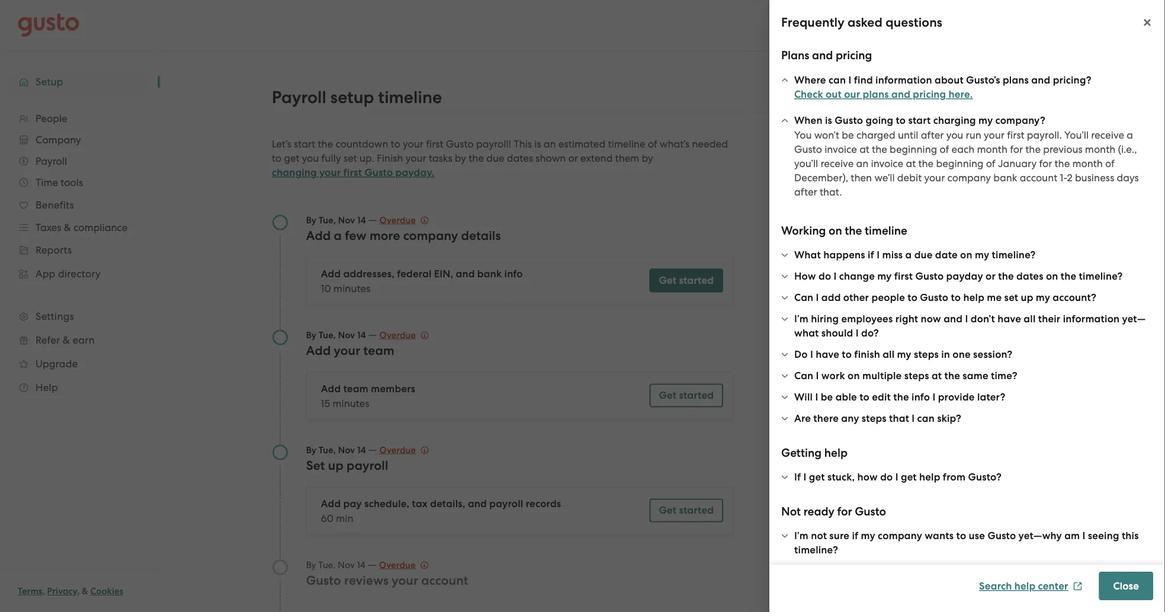 Task type: describe. For each thing, give the bounding box(es) containing it.
earn
[[73, 334, 95, 346]]

close button
[[1099, 572, 1154, 600]]

i'm hiring employees right now and i don't have all their information yet— what should i do?
[[795, 313, 1146, 339]]

0 vertical spatial steps
[[914, 348, 939, 361]]

if
[[795, 471, 801, 483]]

center
[[1038, 580, 1069, 592]]

start inside let's start the countdown to your first gusto payroll! this is an estimated                     timeline of what's needed to get you fully set up.
[[294, 138, 315, 150]]

and inside add addresses, federal ein, and bank info 10 minutes
[[456, 268, 475, 280]]

0 vertical spatial timeline?
[[992, 249, 1036, 261]]

when
[[795, 114, 823, 127]]

january
[[998, 157, 1037, 169]]

where can i find information about gusto's plans and pricing?
[[795, 74, 1092, 86]]

set for can i add other people to gusto to help me set up my account?
[[1005, 292, 1019, 304]]

overdue button for your
[[379, 558, 429, 572]]

changing your first gusto payday. button
[[272, 166, 435, 180]]

nov for a
[[338, 215, 355, 225]]

2 vertical spatial steps
[[862, 412, 887, 425]]

overdue button for few
[[379, 213, 429, 227]]

gusto inside you won't be charged until after you run your first payroll. you'll receive a gusto invoice at the beginning of each month for the previous month (i.e., you'll receive an invoice at the beginning of january for the month of december), then we'll debit your company bank account 1-2 business days after that.
[[795, 143, 822, 155]]

1 vertical spatial all
[[883, 348, 895, 361]]

handy
[[940, 171, 970, 183]]

i left the provide
[[933, 391, 936, 403]]

you inside let's start the countdown to your first gusto payroll! this is an estimated                     timeline of what's needed to get you fully set up.
[[302, 152, 319, 164]]

company inside i'm not sure if my company wants to use gusto yet—why am i seeing this timeline?
[[878, 530, 923, 542]]

of inside download our handy checklist of everything you'll need to get set up for your first payroll.
[[1014, 171, 1024, 183]]

1 vertical spatial do
[[881, 471, 893, 483]]

the right edit
[[894, 391, 909, 403]]

have for what to have ready
[[917, 150, 943, 164]]

you inside you won't be charged until after you run your first payroll. you'll receive a gusto invoice at the beginning of each month for the previous month (i.e., you'll receive an invoice at the beginning of january for the month of december), then we'll debit your company bank account 1-2 business days after that.
[[947, 129, 964, 141]]

get right how
[[901, 471, 917, 483]]

1-
[[1060, 172, 1067, 183]]

able
[[836, 391, 857, 403]]

gusto up won't
[[835, 114, 863, 127]]

nov for your
[[338, 330, 355, 340]]

download checklist
[[885, 219, 978, 231]]

of inside let's start the countdown to your first gusto payroll! this is an estimated                     timeline of what's needed to get you fully set up.
[[648, 138, 657, 150]]

getting help
[[782, 446, 848, 459]]

0 vertical spatial team
[[363, 343, 394, 358]]

get inside download our handy checklist of everything you'll need to get set up for your first payroll.
[[988, 185, 1003, 197]]

don't
[[971, 313, 995, 325]]

by tue, nov 14 — for reviews
[[306, 558, 379, 570]]

due inside frequently asked questions dialog
[[915, 249, 933, 261]]

same
[[963, 370, 989, 382]]

help left center
[[1015, 580, 1036, 592]]

my up payday
[[975, 249, 990, 261]]

to up finish
[[391, 138, 400, 150]]

info inside add addresses, federal ein, and bank info 10 minutes
[[505, 268, 523, 280]]

tue, for a
[[319, 215, 336, 225]]

the up 'me'
[[999, 270, 1014, 282]]

your up payday.
[[406, 152, 426, 164]]

directory
[[58, 268, 101, 280]]

0 horizontal spatial pricing
[[836, 49, 872, 62]]

1 horizontal spatial plans
[[1003, 74, 1029, 86]]

terms link
[[18, 586, 42, 597]]

1 vertical spatial company
[[403, 228, 458, 243]]

60
[[321, 512, 334, 524]]

provide
[[938, 391, 975, 403]]

settings link
[[12, 306, 148, 327]]

cookies button
[[91, 584, 123, 598]]

i left the don't
[[966, 313, 968, 325]]

that
[[889, 412, 910, 425]]

gusto inside finish your tasks by the due dates shown or extend them by changing your first gusto payday.
[[365, 166, 393, 179]]

ready inside frequently asked questions dialog
[[804, 505, 835, 518]]

overdue button for payroll
[[379, 443, 429, 457]]

you'll inside you won't be charged until after you run your first payroll. you'll receive a gusto invoice at the beginning of each month for the previous month (i.e., you'll receive an invoice at the beginning of january for the month of december), then we'll debit your company bank account 1-2 business days after that.
[[795, 157, 818, 169]]

account inside you won't be charged until after you run your first payroll. you'll receive a gusto invoice at the beginning of each month for the previous month (i.e., you'll receive an invoice at the beginning of january for the month of december), then we'll debit your company bank account 1-2 business days after that.
[[1020, 172, 1058, 183]]

your down fully
[[319, 166, 341, 179]]

where
[[795, 74, 826, 86]]

— for payroll
[[368, 443, 377, 455]]

details,
[[430, 498, 466, 510]]

to inside download our handy checklist of everything you'll need to get set up for your first payroll.
[[976, 185, 985, 197]]

1 vertical spatial receive
[[821, 157, 854, 169]]

download for download our handy checklist of everything you'll need to get set up for your first payroll.
[[871, 171, 919, 183]]

can for can i work on multiple steps at the same time?
[[795, 370, 814, 382]]

have for do i have to finish all my steps in one session?
[[816, 348, 840, 361]]

help up stuck,
[[825, 446, 848, 459]]

countdown
[[336, 138, 388, 150]]

1 vertical spatial steps
[[905, 370, 929, 382]]

members
[[371, 383, 416, 395]]

1 vertical spatial invoice
[[871, 157, 904, 169]]

for inside download our handy checklist of everything you'll need to get set up for your first payroll.
[[886, 200, 899, 212]]

14 for a
[[357, 215, 366, 225]]

(i.e.,
[[1118, 143, 1137, 155]]

0 vertical spatial information
[[876, 74, 932, 86]]

on right work
[[848, 370, 860, 382]]

nov for reviews
[[338, 560, 355, 570]]

1 vertical spatial can
[[918, 412, 935, 425]]

benefits link
[[12, 194, 148, 216]]

app directory link
[[12, 263, 148, 284]]

i left find
[[849, 74, 852, 86]]

fully
[[322, 152, 341, 164]]

addresses,
[[343, 268, 395, 280]]

let's start the countdown to your first gusto payroll! this is an estimated                     timeline of what's needed to get you fully set up.
[[272, 138, 728, 164]]

a inside you won't be charged until after you run your first payroll. you'll receive a gusto invoice at the beginning of each month for the previous month (i.e., you'll receive an invoice at the beginning of january for the month of december), then we'll debit your company bank account 1-2 business days after that.
[[1127, 129, 1133, 141]]

tue, for reviews
[[319, 560, 336, 570]]

later?
[[978, 391, 1006, 403]]

reports link
[[12, 239, 148, 261]]

do i have to finish all my steps in one session?
[[795, 348, 1013, 361]]

overdue for payroll
[[379, 445, 416, 455]]

2 vertical spatial at
[[932, 370, 942, 382]]

what happens if i miss a due date on my timeline?
[[795, 249, 1036, 261]]

your inside download our handy checklist of everything you'll need to get set up for your first payroll.
[[901, 200, 922, 212]]

download for download checklist
[[885, 219, 935, 231]]

payroll. inside download our handy checklist of everything you'll need to get set up for your first payroll.
[[944, 200, 979, 212]]

0 vertical spatial if
[[868, 249, 875, 261]]

i left miss
[[877, 249, 880, 261]]

previous
[[1044, 143, 1083, 155]]

is inside let's start the countdown to your first gusto payroll! this is an estimated                     timeline of what's needed to get you fully set up.
[[535, 138, 541, 150]]

of left each
[[940, 143, 949, 155]]

1 get from the top
[[659, 274, 677, 286]]

gusto left reviews
[[306, 573, 341, 588]]

finish your tasks by the due dates shown or extend them by changing your first gusto payday.
[[272, 152, 653, 179]]

on up happens
[[829, 224, 842, 237]]

list containing benefits
[[0, 108, 160, 399]]

any
[[842, 412, 859, 425]]

i right if
[[804, 471, 807, 483]]

employees
[[842, 313, 893, 325]]

payroll inside add pay schedule, tax details, and payroll records 60 min
[[490, 498, 523, 510]]

i left work
[[816, 370, 819, 382]]

or for shown
[[569, 152, 578, 164]]

check
[[795, 88, 823, 100]]

your inside let's start the countdown to your first gusto payroll! this is an estimated                     timeline of what's needed to get you fully set up.
[[403, 138, 424, 150]]

can for can i add other people to gusto to help me set up my account?
[[795, 292, 814, 304]]

1 horizontal spatial after
[[921, 129, 944, 141]]

tue, for your
[[319, 330, 336, 340]]

gusto?
[[968, 471, 1002, 483]]

1 horizontal spatial receive
[[1092, 129, 1125, 141]]

and inside i'm hiring employees right now and i don't have all their information yet— what should i do?
[[944, 313, 963, 325]]

work
[[822, 370, 845, 382]]

2 , from the left
[[77, 586, 80, 597]]

up for my
[[1021, 292, 1034, 304]]

1 , from the left
[[42, 586, 45, 597]]

happens
[[824, 249, 866, 261]]

refer
[[36, 334, 60, 346]]

right
[[896, 313, 919, 325]]

close
[[1114, 580, 1139, 592]]

0 vertical spatial invoice
[[825, 143, 857, 155]]

terms
[[18, 586, 42, 597]]

wants
[[925, 530, 954, 542]]

2 horizontal spatial timeline?
[[1079, 270, 1123, 282]]

i'm for i'm hiring employees right now and i don't have all their information yet— what should i do?
[[795, 313, 809, 325]]

0 vertical spatial can
[[829, 74, 846, 86]]

timeline inside let's start the countdown to your first gusto payroll! this is an estimated                     timeline of what's needed to get you fully set up.
[[608, 138, 646, 150]]

— for team
[[368, 329, 377, 340]]

for down previous
[[1040, 157, 1052, 169]]

0 vertical spatial beginning
[[890, 143, 938, 155]]

start inside frequently asked questions dialog
[[909, 114, 931, 127]]

by for gusto reviews your account
[[306, 560, 316, 570]]

timeline? inside i'm not sure if my company wants to use gusto yet—why am i seeing this timeline?
[[795, 544, 838, 556]]

get started button for add your team
[[650, 384, 724, 407]]

to left edit
[[860, 391, 870, 403]]

add addresses, federal ein, and bank info 10 minutes
[[321, 268, 523, 294]]

set for download our handy checklist of everything you'll need to get set up for your first payroll.
[[1006, 185, 1019, 197]]

account?
[[1053, 292, 1097, 304]]

2
[[1067, 172, 1073, 183]]

won't
[[814, 129, 840, 141]]

reports
[[36, 244, 72, 256]]

download checklist link
[[871, 219, 978, 231]]

2 vertical spatial up
[[328, 458, 344, 473]]

first down miss
[[895, 270, 913, 282]]

and up "when is gusto going to start charging my company?"
[[892, 88, 911, 100]]

to left finish
[[842, 348, 852, 361]]

how
[[858, 471, 878, 483]]

first inside download our handy checklist of everything you'll need to get set up for your first payroll.
[[924, 200, 942, 212]]

ein,
[[434, 268, 453, 280]]

what for what happens if i miss a due date on my timeline?
[[795, 249, 821, 261]]

hiring
[[811, 313, 839, 325]]

the up debit
[[919, 157, 934, 169]]

for up january
[[1010, 143, 1023, 155]]

are there any steps that i can skip?
[[795, 412, 962, 425]]

& inside "link"
[[63, 334, 70, 346]]

i right do
[[810, 348, 813, 361]]

1 horizontal spatial &
[[82, 586, 88, 597]]

i left add
[[816, 292, 819, 304]]

pay
[[343, 498, 362, 510]]

search help center
[[979, 580, 1069, 592]]

month left (i.e.,
[[1085, 143, 1116, 155]]

min
[[336, 512, 354, 524]]

my up people
[[878, 270, 892, 282]]

i right that
[[912, 412, 915, 425]]

for up sure
[[837, 505, 852, 518]]

check out our plans and pricing here.
[[795, 88, 973, 100]]

information inside i'm hiring employees right now and i don't have all their information yet— what should i do?
[[1063, 313, 1120, 325]]

i up add
[[834, 270, 837, 282]]

extend
[[581, 152, 613, 164]]

14 for up
[[357, 445, 366, 455]]

get inside let's start the countdown to your first gusto payroll! this is an estimated                     timeline of what's needed to get you fully set up.
[[284, 152, 300, 164]]

by for add a few more company details
[[306, 215, 316, 225]]

— for few
[[368, 214, 377, 225]]

add pay schedule, tax details, and payroll records 60 min
[[321, 498, 561, 524]]

overdue for few
[[379, 215, 416, 225]]

i right how
[[896, 471, 899, 483]]

minutes inside add team members 15 minutes
[[333, 397, 370, 409]]

run
[[966, 129, 982, 141]]

working
[[782, 224, 826, 237]]

i right will
[[816, 391, 819, 403]]

2 vertical spatial a
[[906, 249, 912, 261]]

account menu element
[[937, 0, 1148, 50]]

what to have ready
[[871, 150, 977, 164]]

get started for payroll
[[659, 504, 714, 516]]

my up run
[[979, 114, 993, 127]]

my up the can i work on multiple steps at the same time?
[[897, 348, 912, 361]]

privacy link
[[47, 586, 77, 597]]

am
[[1065, 530, 1080, 542]]

setup
[[330, 87, 374, 107]]

tasks
[[429, 152, 452, 164]]

what for what to have ready
[[871, 150, 900, 164]]

schedule,
[[365, 498, 410, 510]]

help left 'me'
[[964, 292, 985, 304]]

help link
[[12, 377, 148, 398]]

1 get started from the top
[[659, 274, 714, 286]]

and inside add pay schedule, tax details, and payroll records 60 min
[[468, 498, 487, 510]]

app directory
[[36, 268, 101, 280]]

edit
[[872, 391, 891, 403]]

month up business
[[1073, 157, 1103, 169]]

set up payroll
[[306, 458, 388, 473]]

gusto's
[[966, 74, 1001, 86]]

gusto down what happens if i miss a due date on my timeline?
[[916, 270, 944, 282]]

0 horizontal spatial a
[[334, 228, 342, 243]]

on right date
[[961, 249, 973, 261]]

0 vertical spatial do
[[819, 270, 831, 282]]

the inside let's start the countdown to your first gusto payroll! this is an estimated                     timeline of what's needed to get you fully set up.
[[318, 138, 333, 150]]

i left 'do?'
[[856, 327, 859, 339]]

first inside you won't be charged until after you run your first payroll. you'll receive a gusto invoice at the beginning of each month for the previous month (i.e., you'll receive an invoice at the beginning of january for the month of december), then we'll debit your company bank account 1-2 business days after that.
[[1007, 129, 1025, 141]]

to inside i'm not sure if my company wants to use gusto yet—why am i seeing this timeline?
[[957, 530, 967, 542]]

add a few more company details
[[306, 228, 501, 243]]

the down charged
[[872, 143, 888, 155]]

and right plans
[[812, 49, 833, 62]]

stuck,
[[828, 471, 855, 483]]

to up the right
[[908, 292, 918, 304]]

the up the account?
[[1061, 270, 1077, 282]]

1 vertical spatial beginning
[[936, 157, 984, 169]]

bank inside add addresses, federal ein, and bank info 10 minutes
[[477, 268, 502, 280]]

14 for your
[[357, 330, 366, 340]]

what's
[[660, 138, 690, 150]]

cookies
[[91, 586, 123, 597]]

1 vertical spatial plans
[[863, 88, 889, 100]]

your right reviews
[[392, 573, 418, 588]]

due inside finish your tasks by the due dates shown or extend them by changing your first gusto payday.
[[487, 152, 505, 164]]

now
[[921, 313, 941, 325]]

yet—
[[1123, 313, 1146, 325]]

my up their
[[1036, 292, 1051, 304]]



Task type: vqa. For each thing, say whether or not it's contained in the screenshot.
what's
yes



Task type: locate. For each thing, give the bounding box(es) containing it.
seeing
[[1088, 530, 1120, 542]]

0 horizontal spatial or
[[569, 152, 578, 164]]

an inside you won't be charged until after you run your first payroll. you'll receive a gusto invoice at the beginning of each month for the previous month (i.e., you'll receive an invoice at the beginning of january for the month of december), then we'll debit your company bank account 1-2 business days after that.
[[856, 157, 869, 169]]

my inside i'm not sure if my company wants to use gusto yet—why am i seeing this timeline?
[[861, 530, 876, 542]]

at down in
[[932, 370, 942, 382]]

0 horizontal spatial ,
[[42, 586, 45, 597]]

2 by tue, nov 14 — from the top
[[306, 329, 379, 340]]

be left able
[[821, 391, 833, 403]]

to down let's
[[272, 152, 282, 164]]

gusto down you
[[795, 143, 822, 155]]

2 horizontal spatial up
[[1021, 292, 1034, 304]]

is inside frequently asked questions dialog
[[825, 114, 832, 127]]

1 horizontal spatial information
[[1063, 313, 1120, 325]]

estimated
[[559, 138, 606, 150]]

needed
[[692, 138, 728, 150]]

have
[[917, 150, 943, 164], [998, 313, 1022, 325], [816, 348, 840, 361]]

bank down details
[[477, 268, 502, 280]]

up.
[[360, 152, 374, 164]]

overdue button up tax
[[379, 443, 429, 457]]

0 horizontal spatial at
[[860, 143, 870, 155]]

plans right 'gusto's'
[[1003, 74, 1029, 86]]

get started button for set up payroll
[[650, 499, 724, 522]]

days
[[1117, 172, 1139, 183]]

1 horizontal spatial at
[[906, 157, 916, 169]]

1 vertical spatial you'll
[[923, 185, 947, 197]]

to down how do i change my first gusto payday or the dates on the timeline?
[[951, 292, 961, 304]]

by right circle blank 'image'
[[306, 560, 316, 570]]

first inside let's start the countdown to your first gusto payroll! this is an estimated                     timeline of what's needed to get you fully set up.
[[426, 138, 444, 150]]

download up everything at the top of page
[[871, 171, 919, 183]]

up for for
[[871, 200, 883, 212]]

0 horizontal spatial after
[[795, 186, 818, 198]]

and
[[812, 49, 833, 62], [1032, 74, 1051, 86], [892, 88, 911, 100], [456, 268, 475, 280], [944, 313, 963, 325], [468, 498, 487, 510]]

information
[[876, 74, 932, 86], [1063, 313, 1120, 325]]

1 nov from the top
[[338, 215, 355, 225]]

1 vertical spatial team
[[343, 383, 369, 395]]

are
[[795, 412, 811, 425]]

i'm left not
[[795, 530, 809, 542]]

ready up handy
[[946, 150, 977, 164]]

info inside frequently asked questions dialog
[[912, 391, 930, 403]]

1 get started button from the top
[[650, 269, 724, 292]]

get started for team
[[659, 389, 714, 401]]

0 horizontal spatial receive
[[821, 157, 854, 169]]

minutes inside add addresses, federal ein, and bank info 10 minutes
[[334, 282, 371, 294]]

setup
[[36, 76, 63, 88]]

by up 'add your team' on the left bottom of the page
[[306, 330, 316, 340]]

,
[[42, 586, 45, 597], [77, 586, 80, 597]]

1 vertical spatial get started
[[659, 389, 714, 401]]

you'll up the december),
[[795, 157, 818, 169]]

0 horizontal spatial plans
[[863, 88, 889, 100]]

their
[[1039, 313, 1061, 325]]

2 vertical spatial get started button
[[650, 499, 724, 522]]

3 get started from the top
[[659, 504, 714, 516]]

after
[[921, 129, 944, 141], [795, 186, 818, 198]]

the inside finish your tasks by the due dates shown or extend them by changing your first gusto payday.
[[469, 152, 484, 164]]

0 horizontal spatial be
[[821, 391, 833, 403]]

1 horizontal spatial ready
[[946, 150, 977, 164]]

1 vertical spatial dates
[[1017, 270, 1044, 282]]

0 vertical spatial start
[[909, 114, 931, 127]]

0 vertical spatial dates
[[507, 152, 533, 164]]

add your team
[[306, 343, 394, 358]]

, left privacy link
[[42, 586, 45, 597]]

each
[[952, 143, 975, 155]]

1 by tue, nov 14 — from the top
[[306, 214, 379, 225]]

0 vertical spatial a
[[1127, 129, 1133, 141]]

or down estimated
[[569, 152, 578, 164]]

your down what to have ready
[[925, 172, 945, 183]]

by for set up payroll
[[306, 445, 316, 455]]

our inside frequently asked questions dialog
[[844, 88, 861, 100]]

have inside i'm hiring employees right now and i don't have all their information yet— what should i do?
[[998, 313, 1022, 325]]

pricing
[[836, 49, 872, 62], [913, 88, 946, 100]]

1 started from the top
[[679, 274, 714, 286]]

overdue button up members
[[379, 328, 429, 342]]

by tue, nov 14 — up few
[[306, 214, 379, 225]]

3 nov from the top
[[338, 445, 355, 455]]

pricing?
[[1053, 74, 1092, 86]]

download inside download our handy checklist of everything you'll need to get set up for your first payroll.
[[871, 171, 919, 183]]

list
[[0, 108, 160, 399]]

by tue, nov 14 — up set up payroll
[[306, 443, 379, 455]]

1 can from the top
[[795, 292, 814, 304]]

0 horizontal spatial payroll.
[[944, 200, 979, 212]]

add for add team members 15 minutes
[[321, 383, 341, 395]]

finish
[[377, 152, 403, 164]]

of left january
[[986, 157, 996, 169]]

0 horizontal spatial is
[[535, 138, 541, 150]]

i'm for i'm not sure if my company wants to use gusto yet—why am i seeing this timeline?
[[795, 530, 809, 542]]

0 horizontal spatial account
[[421, 573, 468, 588]]

1 horizontal spatial account
[[1020, 172, 1058, 183]]

can up out
[[829, 74, 846, 86]]

add for add your team
[[306, 343, 331, 358]]

if i get stuck, how do i get help from gusto?
[[795, 471, 1002, 483]]

payroll. down need at the top right of page
[[944, 200, 979, 212]]

or inside frequently asked questions dialog
[[986, 270, 996, 282]]

all left their
[[1024, 313, 1036, 325]]

i'm inside i'm hiring employees right now and i don't have all their information yet— what should i do?
[[795, 313, 809, 325]]

overdue button up gusto reviews your account
[[379, 558, 429, 572]]

add inside add team members 15 minutes
[[321, 383, 341, 395]]

help left from
[[920, 471, 941, 483]]

be
[[842, 129, 854, 141], [821, 391, 833, 403]]

by tue, nov 14 — up reviews
[[306, 558, 379, 570]]

dates up their
[[1017, 270, 1044, 282]]

be for i
[[821, 391, 833, 403]]

i right am
[[1083, 530, 1086, 542]]

1 by from the top
[[306, 215, 316, 225]]

what
[[795, 327, 819, 339]]

going
[[866, 114, 894, 127]]

frequently
[[782, 15, 845, 30]]

can
[[829, 74, 846, 86], [918, 412, 935, 425]]

gusto up now
[[920, 292, 949, 304]]

our inside download our handy checklist of everything you'll need to get set up for your first payroll.
[[922, 171, 938, 183]]

3 get from the top
[[659, 504, 677, 516]]

2 get from the top
[[659, 389, 677, 401]]

steps down the do i have to finish all my steps in one session?
[[905, 370, 929, 382]]

2 nov from the top
[[338, 330, 355, 340]]

3 get started button from the top
[[650, 499, 724, 522]]

after down the december),
[[795, 186, 818, 198]]

app
[[36, 268, 55, 280]]

shown
[[536, 152, 566, 164]]

tue,
[[319, 215, 336, 225], [319, 330, 336, 340], [319, 445, 336, 455], [319, 560, 336, 570]]

all inside i'm hiring employees right now and i don't have all their information yet— what should i do?
[[1024, 313, 1036, 325]]

add inside add addresses, federal ein, and bank info 10 minutes
[[321, 268, 341, 280]]

1 vertical spatial be
[[821, 391, 833, 403]]

get started
[[659, 274, 714, 286], [659, 389, 714, 401], [659, 504, 714, 516]]

1 by from the left
[[455, 152, 466, 164]]

0 horizontal spatial invoice
[[825, 143, 857, 155]]

is
[[825, 114, 832, 127], [535, 138, 541, 150]]

1 horizontal spatial our
[[922, 171, 938, 183]]

0 horizontal spatial by
[[455, 152, 466, 164]]

1 horizontal spatial company
[[878, 530, 923, 542]]

0 vertical spatial payroll
[[347, 458, 388, 473]]

by for add your team
[[306, 330, 316, 340]]

0 vertical spatial get started
[[659, 274, 714, 286]]

up inside download our handy checklist of everything you'll need to get set up for your first payroll.
[[871, 200, 883, 212]]

if
[[868, 249, 875, 261], [852, 530, 859, 542]]

gusto
[[835, 114, 863, 127], [446, 138, 474, 150], [795, 143, 822, 155], [365, 166, 393, 179], [916, 270, 944, 282], [920, 292, 949, 304], [855, 505, 886, 518], [988, 530, 1016, 542], [306, 573, 341, 588]]

0 horizontal spatial have
[[816, 348, 840, 361]]

getting
[[782, 446, 822, 459]]

finish
[[855, 348, 880, 361]]

0 vertical spatial get started button
[[650, 269, 724, 292]]

and left pricing?
[[1032, 74, 1051, 86]]

minutes down the addresses,
[[334, 282, 371, 294]]

home image
[[18, 13, 79, 37]]

1 vertical spatial ready
[[804, 505, 835, 518]]

there
[[814, 412, 839, 425]]

0 horizontal spatial bank
[[477, 268, 502, 280]]

we'll
[[875, 172, 895, 183]]

or for payday
[[986, 270, 996, 282]]

get for set up payroll
[[659, 504, 677, 516]]

1 vertical spatial due
[[915, 249, 933, 261]]

0 vertical spatial get
[[659, 274, 677, 286]]

circle blank image
[[272, 559, 289, 576]]

payday.
[[396, 166, 435, 179]]

0 vertical spatial due
[[487, 152, 505, 164]]

2 vertical spatial have
[[816, 348, 840, 361]]

1 horizontal spatial you'll
[[923, 185, 947, 197]]

gusto down how
[[855, 505, 886, 518]]

3 by from the top
[[306, 445, 316, 455]]

1 — from the top
[[368, 214, 377, 225]]

0 horizontal spatial due
[[487, 152, 505, 164]]

set inside download our handy checklist of everything you'll need to get set up for your first payroll.
[[1006, 185, 1019, 197]]

gusto inside let's start the countdown to your first gusto payroll! this is an estimated                     timeline of what's needed to get you fully set up.
[[446, 138, 474, 150]]

can
[[795, 292, 814, 304], [795, 370, 814, 382]]

dates inside frequently asked questions dialog
[[1017, 270, 1044, 282]]

1 i'm from the top
[[795, 313, 809, 325]]

1 vertical spatial download
[[885, 219, 935, 231]]

the down previous
[[1055, 157, 1070, 169]]

3 by tue, nov 14 — from the top
[[306, 443, 379, 455]]

4 by tue, nov 14 — from the top
[[306, 558, 379, 570]]

if inside i'm not sure if my company wants to use gusto yet—why am i seeing this timeline?
[[852, 530, 859, 542]]

frequently asked questions dialog
[[770, 0, 1165, 612]]

2 get started from the top
[[659, 389, 714, 401]]

month
[[977, 143, 1008, 155], [1085, 143, 1116, 155], [1073, 157, 1103, 169]]

by tue, nov 14 — for a
[[306, 214, 379, 225]]

frequently asked questions
[[782, 15, 943, 30]]

add inside add pay schedule, tax details, and payroll records 60 min
[[321, 498, 341, 510]]

all right finish
[[883, 348, 895, 361]]

by tue, nov 14 — for your
[[306, 329, 379, 340]]

0 vertical spatial i'm
[[795, 313, 809, 325]]

gusto navigation element
[[0, 51, 160, 418]]

can left skip?
[[918, 412, 935, 425]]

ready
[[946, 150, 977, 164], [804, 505, 835, 518]]

miss
[[883, 249, 903, 261]]

1 tue, from the top
[[319, 215, 336, 225]]

1 vertical spatial is
[[535, 138, 541, 150]]

4 nov from the top
[[338, 560, 355, 570]]

15
[[321, 397, 330, 409]]

have down 'me'
[[998, 313, 1022, 325]]

0 vertical spatial pricing
[[836, 49, 872, 62]]

1 vertical spatial an
[[856, 157, 869, 169]]

get
[[659, 274, 677, 286], [659, 389, 677, 401], [659, 504, 677, 516]]

2 vertical spatial get
[[659, 504, 677, 516]]

be inside you won't be charged until after you run your first payroll. you'll receive a gusto invoice at the beginning of each month for the previous month (i.e., you'll receive an invoice at the beginning of january for the month of december), then we'll debit your company bank account 1-2 business days after that.
[[842, 129, 854, 141]]

of up business
[[1106, 157, 1115, 169]]

2 i'm from the top
[[795, 530, 809, 542]]

set inside frequently asked questions dialog
[[1005, 292, 1019, 304]]

1 vertical spatial timeline
[[608, 138, 646, 150]]

set up changing your first gusto payday. button
[[344, 152, 357, 164]]

team inside add team members 15 minutes
[[343, 383, 369, 395]]

3 tue, from the top
[[319, 445, 336, 455]]

payroll setup timeline
[[272, 87, 442, 107]]

1 horizontal spatial a
[[906, 249, 912, 261]]

by tue, nov 14 — for up
[[306, 443, 379, 455]]

is right this
[[535, 138, 541, 150]]

receive up (i.e.,
[[1092, 129, 1125, 141]]

1 horizontal spatial have
[[917, 150, 943, 164]]

1 horizontal spatial up
[[871, 200, 883, 212]]

timeline inside frequently asked questions dialog
[[865, 224, 908, 237]]

0 vertical spatial download
[[871, 171, 919, 183]]

the up the provide
[[945, 370, 960, 382]]

1 vertical spatial after
[[795, 186, 818, 198]]

have up work
[[816, 348, 840, 361]]

charged
[[857, 129, 896, 141]]

the down "payroll!"
[[469, 152, 484, 164]]

0 vertical spatial is
[[825, 114, 832, 127]]

1 vertical spatial our
[[922, 171, 938, 183]]

1 vertical spatial info
[[912, 391, 930, 403]]

0 horizontal spatial what
[[795, 249, 821, 261]]

company
[[948, 172, 991, 183], [403, 228, 458, 243], [878, 530, 923, 542]]

14 up set up payroll
[[357, 445, 366, 455]]

payroll up the 'pay'
[[347, 458, 388, 473]]

2 vertical spatial get started
[[659, 504, 714, 516]]

you
[[795, 129, 812, 141]]

1 vertical spatial &
[[82, 586, 88, 597]]

i'm not sure if my company wants to use gusto yet—why am i seeing this timeline?
[[795, 530, 1139, 556]]

you'll
[[1065, 129, 1089, 141]]

nov up 'add your team' on the left bottom of the page
[[338, 330, 355, 340]]

set inside let's start the countdown to your first gusto payroll! this is an estimated                     timeline of what's needed to get you fully set up.
[[344, 152, 357, 164]]

& left "earn"
[[63, 334, 70, 346]]

overdue for team
[[379, 330, 416, 340]]

to up until on the top right of page
[[896, 114, 906, 127]]

1 vertical spatial have
[[998, 313, 1022, 325]]

1 vertical spatial pricing
[[913, 88, 946, 100]]

tue, for up
[[319, 445, 336, 455]]

0 vertical spatial our
[[844, 88, 861, 100]]

by tue, nov 14 —
[[306, 214, 379, 225], [306, 329, 379, 340], [306, 443, 379, 455], [306, 558, 379, 570]]

this
[[514, 138, 532, 150]]

2 by from the left
[[642, 152, 653, 164]]

month down run
[[977, 143, 1008, 155]]

timeline up them
[[608, 138, 646, 150]]

payroll left records
[[490, 498, 523, 510]]

payroll. inside you won't be charged until after you run your first payroll. you'll receive a gusto invoice at the beginning of each month for the previous month (i.e., you'll receive an invoice at the beginning of january for the month of december), then we'll debit your company bank account 1-2 business days after that.
[[1027, 129, 1062, 141]]

0 horizontal spatial start
[[294, 138, 315, 150]]

i inside i'm not sure if my company wants to use gusto yet—why am i seeing this timeline?
[[1083, 530, 1086, 542]]

timeline?
[[992, 249, 1036, 261], [1079, 270, 1123, 282], [795, 544, 838, 556]]

1 vertical spatial account
[[421, 573, 468, 588]]

2 horizontal spatial a
[[1127, 129, 1133, 141]]

4 by from the top
[[306, 560, 316, 570]]

2 started from the top
[[679, 389, 714, 401]]

0 vertical spatial timeline
[[378, 87, 442, 107]]

your right run
[[984, 129, 1005, 141]]

4 — from the top
[[368, 558, 377, 570]]

0 horizontal spatial information
[[876, 74, 932, 86]]

0 horizontal spatial &
[[63, 334, 70, 346]]

2 tue, from the top
[[319, 330, 336, 340]]

started for set up payroll
[[679, 504, 714, 516]]

search
[[979, 580, 1012, 592]]

i'm inside i'm not sure if my company wants to use gusto yet—why am i seeing this timeline?
[[795, 530, 809, 542]]

do?
[[862, 327, 879, 339]]

0 horizontal spatial payroll
[[347, 458, 388, 473]]

timeline? up 'me'
[[992, 249, 1036, 261]]

an inside let's start the countdown to your first gusto payroll! this is an estimated                     timeline of what's needed to get you fully set up.
[[544, 138, 556, 150]]

what up we'll
[[871, 150, 900, 164]]

checklist inside download our handy checklist of everything you'll need to get set up for your first payroll.
[[972, 171, 1012, 183]]

what up how
[[795, 249, 821, 261]]

2 — from the top
[[368, 329, 377, 340]]

14 for reviews
[[357, 560, 366, 570]]

1 vertical spatial payroll
[[490, 498, 523, 510]]

by right tasks
[[455, 152, 466, 164]]

our down find
[[844, 88, 861, 100]]

have up debit
[[917, 150, 943, 164]]

dates
[[507, 152, 533, 164], [1017, 270, 1044, 282]]

federal
[[397, 268, 432, 280]]

0 horizontal spatial info
[[505, 268, 523, 280]]

0 vertical spatial ready
[[946, 150, 977, 164]]

my
[[979, 114, 993, 127], [975, 249, 990, 261], [878, 270, 892, 282], [1036, 292, 1051, 304], [897, 348, 912, 361], [861, 530, 876, 542]]

plans
[[1003, 74, 1029, 86], [863, 88, 889, 100]]

gusto inside i'm not sure if my company wants to use gusto yet—why am i seeing this timeline?
[[988, 530, 1016, 542]]

company inside you won't be charged until after you run your first payroll. you'll receive a gusto invoice at the beginning of each month for the previous month (i.e., you'll receive an invoice at the beginning of january for the month of december), then we'll debit your company bank account 1-2 business days after that.
[[948, 172, 991, 183]]

in
[[942, 348, 950, 361]]

steps
[[914, 348, 939, 361], [905, 370, 929, 382], [862, 412, 887, 425]]

your up finish
[[403, 138, 424, 150]]

4 tue, from the top
[[319, 560, 336, 570]]

from
[[943, 471, 966, 483]]

0 vertical spatial account
[[1020, 172, 1058, 183]]

this
[[1122, 530, 1139, 542]]

get right need at the top right of page
[[988, 185, 1003, 197]]

14 up few
[[357, 215, 366, 225]]

1 horizontal spatial what
[[871, 150, 900, 164]]

for
[[1010, 143, 1023, 155], [1040, 157, 1052, 169], [886, 200, 899, 212], [837, 505, 852, 518]]

3 — from the top
[[368, 443, 377, 455]]

0 vertical spatial checklist
[[972, 171, 1012, 183]]

you
[[947, 129, 964, 141], [302, 152, 319, 164]]

started
[[679, 274, 714, 286], [679, 389, 714, 401], [679, 504, 714, 516]]

invoice up we'll
[[871, 157, 904, 169]]

up inside frequently asked questions dialog
[[1021, 292, 1034, 304]]

— for your
[[368, 558, 377, 570]]

0 vertical spatial what
[[871, 150, 900, 164]]

your up add team members 15 minutes
[[334, 343, 360, 358]]

settings
[[36, 310, 74, 322]]

0 vertical spatial have
[[917, 150, 943, 164]]

get for add your team
[[659, 389, 677, 401]]

1 vertical spatial checklist
[[937, 219, 978, 231]]

a left few
[[334, 228, 342, 243]]

be right won't
[[842, 129, 854, 141]]

date
[[935, 249, 958, 261]]

sure
[[830, 530, 850, 542]]

1 horizontal spatial dates
[[1017, 270, 1044, 282]]

—
[[368, 214, 377, 225], [368, 329, 377, 340], [368, 443, 377, 455], [368, 558, 377, 570]]

timeline right setup
[[378, 87, 442, 107]]

first up download checklist on the top right of page
[[924, 200, 942, 212]]

1 vertical spatial payroll.
[[944, 200, 979, 212]]

what inside frequently asked questions dialog
[[795, 249, 821, 261]]

the up january
[[1026, 143, 1041, 155]]

0 vertical spatial bank
[[994, 172, 1018, 183]]

up right 'me'
[[1021, 292, 1034, 304]]

few
[[345, 228, 367, 243]]

to up debit
[[903, 150, 914, 164]]

beginning down each
[[936, 157, 984, 169]]

company left wants
[[878, 530, 923, 542]]

will
[[795, 391, 813, 403]]

not
[[782, 505, 801, 518]]

overdue for your
[[379, 560, 416, 570]]

a up (i.e.,
[[1127, 129, 1133, 141]]

by up set
[[306, 445, 316, 455]]

1 horizontal spatial timeline
[[608, 138, 646, 150]]

2 get started button from the top
[[650, 384, 724, 407]]

a right miss
[[906, 249, 912, 261]]

3 started from the top
[[679, 504, 714, 516]]

0 horizontal spatial our
[[844, 88, 861, 100]]

add for add pay schedule, tax details, and payroll records 60 min
[[321, 498, 341, 510]]

start
[[909, 114, 931, 127], [294, 138, 315, 150]]

2 horizontal spatial timeline
[[865, 224, 908, 237]]

0 horizontal spatial an
[[544, 138, 556, 150]]

bank inside you won't be charged until after you run your first payroll. you'll receive a gusto invoice at the beginning of each month for the previous month (i.e., you'll receive an invoice at the beginning of january for the month of december), then we'll debit your company bank account 1-2 business days after that.
[[994, 172, 1018, 183]]

timeline up miss
[[865, 224, 908, 237]]

on up the account?
[[1046, 270, 1059, 282]]

get right if
[[809, 471, 825, 483]]

2 by from the top
[[306, 330, 316, 340]]

tue, up set
[[319, 445, 336, 455]]

should
[[822, 327, 854, 339]]

use
[[969, 530, 985, 542]]

about
[[935, 74, 964, 86]]

the up happens
[[845, 224, 862, 237]]

be for won't
[[842, 129, 854, 141]]

you'll inside download our handy checklist of everything you'll need to get set up for your first payroll.
[[923, 185, 947, 197]]

0 vertical spatial be
[[842, 129, 854, 141]]

1 horizontal spatial timeline?
[[992, 249, 1036, 261]]

1 horizontal spatial pricing
[[913, 88, 946, 100]]

overdue button for team
[[379, 328, 429, 342]]

dates inside finish your tasks by the due dates shown or extend them by changing your first gusto payday.
[[507, 152, 533, 164]]

1 horizontal spatial info
[[912, 391, 930, 403]]

started for add your team
[[679, 389, 714, 401]]

download our handy checklist of everything you'll need to get set up for your first payroll.
[[871, 171, 1024, 212]]

invoice down won't
[[825, 143, 857, 155]]

or inside finish your tasks by the due dates shown or extend them by changing your first gusto payday.
[[569, 152, 578, 164]]

add for add addresses, federal ein, and bank info 10 minutes
[[321, 268, 341, 280]]

add for add a few more company details
[[306, 228, 331, 243]]

first down up.
[[343, 166, 362, 179]]

first inside finish your tasks by the due dates shown or extend them by changing your first gusto payday.
[[343, 166, 362, 179]]

2 can from the top
[[795, 370, 814, 382]]

1 horizontal spatial be
[[842, 129, 854, 141]]

start right let's
[[294, 138, 315, 150]]

up right set
[[328, 458, 344, 473]]

nov for up
[[338, 445, 355, 455]]

2 horizontal spatial have
[[998, 313, 1022, 325]]



